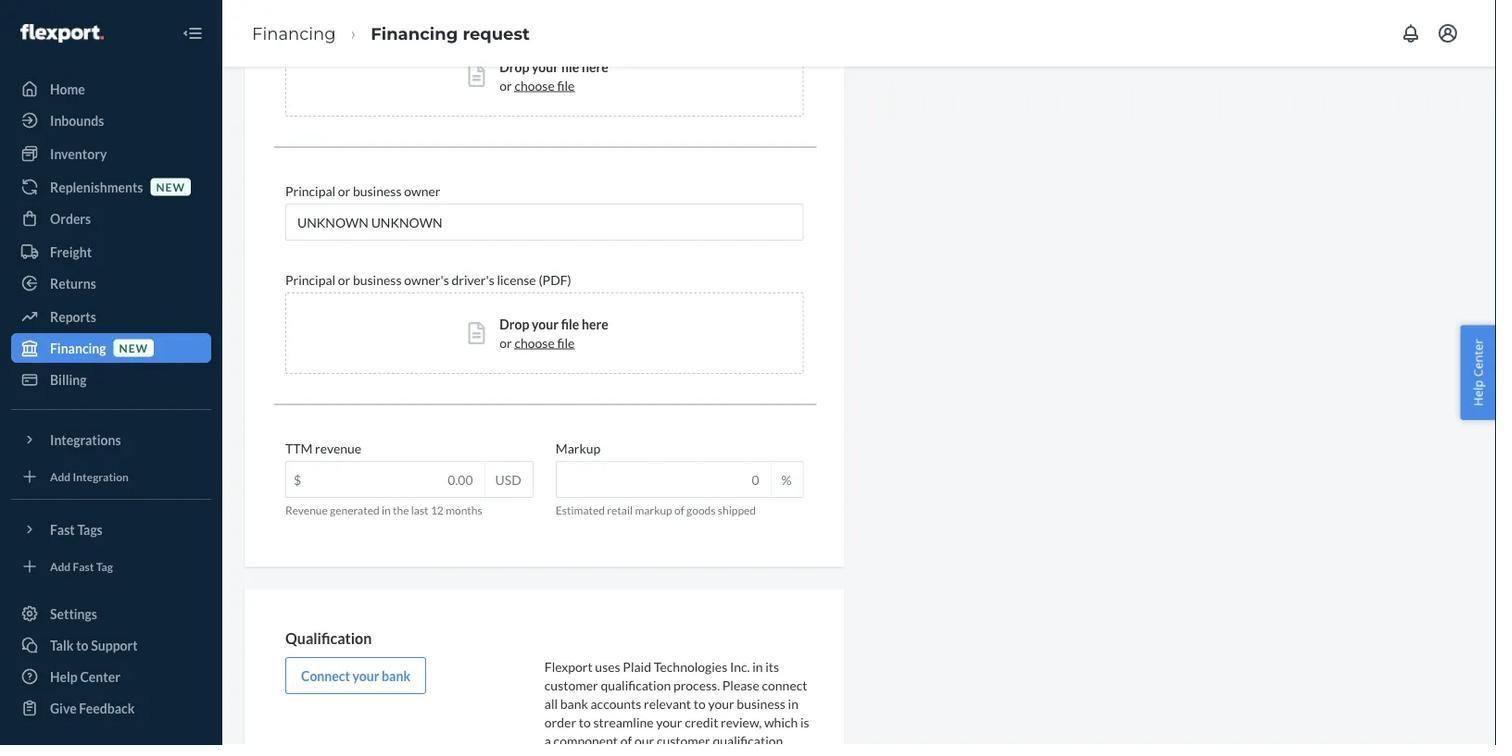 Task type: locate. For each thing, give the bounding box(es) containing it.
2 vertical spatial in
[[788, 696, 798, 712]]

billing link
[[11, 365, 211, 395]]

its
[[765, 659, 779, 675]]

1 vertical spatial fast
[[73, 560, 94, 573]]

0 vertical spatial drop your file here or choose file
[[500, 59, 608, 93]]

new up orders link
[[156, 180, 185, 194]]

business left owner
[[353, 183, 402, 199]]

help center
[[1470, 339, 1486, 407], [50, 669, 120, 685]]

1 here from the top
[[582, 59, 608, 75]]

inc.
[[730, 659, 750, 675]]

financing
[[252, 23, 336, 43], [371, 23, 458, 43], [50, 340, 106, 356]]

0 horizontal spatial financing
[[50, 340, 106, 356]]

1 vertical spatial choose
[[515, 335, 555, 351]]

1 horizontal spatial of
[[674, 504, 684, 518]]

center
[[1470, 339, 1486, 377], [80, 669, 120, 685]]

fast left tag
[[73, 560, 94, 573]]

choose right file alt image
[[515, 78, 555, 93]]

1 vertical spatial of
[[620, 733, 632, 746]]

credit
[[685, 715, 718, 730]]

drop right file alt icon
[[500, 317, 529, 332]]

choose right file alt icon
[[515, 335, 555, 351]]

order
[[545, 715, 576, 730]]

0 vertical spatial drop
[[500, 59, 529, 75]]

revenue
[[315, 441, 361, 456]]

1 principal from the top
[[285, 183, 335, 199]]

choose
[[515, 78, 555, 93], [515, 335, 555, 351]]

the
[[393, 504, 409, 518]]

1 vertical spatial drop
[[500, 317, 529, 332]]

add inside add fast tag link
[[50, 560, 71, 573]]

or left owner's
[[338, 272, 350, 288]]

1 drop your file here or choose file from the top
[[500, 59, 608, 93]]

0 vertical spatial business
[[353, 183, 402, 199]]

talk
[[50, 638, 74, 654]]

0 horizontal spatial new
[[119, 341, 148, 355]]

1 vertical spatial help center
[[50, 669, 120, 685]]

add fast tag link
[[11, 552, 211, 582]]

drop your file here or choose file down (pdf)
[[500, 317, 608, 351]]

1 vertical spatial bank
[[560, 696, 588, 712]]

business up review,
[[737, 696, 785, 712]]

0 horizontal spatial customer
[[545, 678, 598, 693]]

drop your file here or choose file for file alt image
[[500, 59, 608, 93]]

here for file alt icon
[[582, 317, 608, 332]]

1 vertical spatial to
[[694, 696, 706, 712]]

tag
[[96, 560, 113, 573]]

open account menu image
[[1437, 22, 1459, 44]]

breadcrumbs navigation
[[237, 6, 545, 60]]

to up component
[[579, 715, 591, 730]]

2 drop from the top
[[500, 317, 529, 332]]

help center inside help center button
[[1470, 339, 1486, 407]]

flexport uses plaid technologies inc. in its customer qualification process. please connect all bank accounts relevant to your business in order to streamline your credit review, which is a component of our customer qualifica
[[545, 659, 809, 746]]

streamline
[[593, 715, 654, 730]]

2 horizontal spatial financing
[[371, 23, 458, 43]]

0 vertical spatial add
[[50, 470, 71, 483]]

0 vertical spatial center
[[1470, 339, 1486, 377]]

in down connect
[[788, 696, 798, 712]]

business for owner's
[[353, 272, 402, 288]]

talk to support
[[50, 638, 138, 654]]

connect your bank
[[301, 668, 410, 684]]

give feedback
[[50, 701, 135, 717]]

2 vertical spatial business
[[737, 696, 785, 712]]

1 vertical spatial here
[[582, 317, 608, 332]]

drop down request
[[500, 59, 529, 75]]

principal
[[285, 183, 335, 199], [285, 272, 335, 288]]

2 add from the top
[[50, 560, 71, 573]]

of down streamline on the bottom of page
[[620, 733, 632, 746]]

1 horizontal spatial center
[[1470, 339, 1486, 377]]

0 horizontal spatial help center
[[50, 669, 120, 685]]

1 vertical spatial principal
[[285, 272, 335, 288]]

new down reports link
[[119, 341, 148, 355]]

1 vertical spatial drop your file here or choose file
[[500, 317, 608, 351]]

bank inside button
[[382, 668, 410, 684]]

give feedback button
[[11, 694, 211, 723]]

of left 'goods'
[[674, 504, 684, 518]]

license
[[497, 272, 536, 288]]

0 horizontal spatial help
[[50, 669, 78, 685]]

home
[[50, 81, 85, 97]]

add left integration
[[50, 470, 71, 483]]

1 horizontal spatial help
[[1470, 380, 1486, 407]]

returns link
[[11, 269, 211, 298]]

inventory
[[50, 146, 107, 162]]

financing request link
[[371, 23, 530, 43]]

0 vertical spatial fast
[[50, 522, 75, 538]]

feedback
[[79, 701, 135, 717]]

1 horizontal spatial financing
[[252, 23, 336, 43]]

0 vertical spatial in
[[382, 504, 391, 518]]

revenue generated in the last 12 months
[[285, 504, 482, 518]]

support
[[91, 638, 138, 654]]

1 horizontal spatial to
[[579, 715, 591, 730]]

business
[[353, 183, 402, 199], [353, 272, 402, 288], [737, 696, 785, 712]]

freight link
[[11, 237, 211, 267]]

or left owner
[[338, 183, 350, 199]]

1 vertical spatial center
[[80, 669, 120, 685]]

integrations
[[50, 432, 121, 448]]

in
[[382, 504, 391, 518], [752, 659, 763, 675], [788, 696, 798, 712]]

customer down flexport
[[545, 678, 598, 693]]

file
[[561, 59, 579, 75], [557, 78, 575, 93], [561, 317, 579, 332], [557, 335, 575, 351]]

goods
[[687, 504, 716, 518]]

1 vertical spatial in
[[752, 659, 763, 675]]

2 drop your file here or choose file from the top
[[500, 317, 608, 351]]

bank
[[382, 668, 410, 684], [560, 696, 588, 712]]

0 vertical spatial new
[[156, 180, 185, 194]]

help
[[1470, 380, 1486, 407], [50, 669, 78, 685]]

0 vertical spatial to
[[76, 638, 89, 654]]

relevant
[[644, 696, 691, 712]]

in left its
[[752, 659, 763, 675]]

2 horizontal spatial to
[[694, 696, 706, 712]]

or
[[500, 78, 512, 93], [338, 183, 350, 199], [338, 272, 350, 288], [500, 335, 512, 351]]

new for replenishments
[[156, 180, 185, 194]]

to
[[76, 638, 89, 654], [694, 696, 706, 712], [579, 715, 591, 730]]

0 horizontal spatial bank
[[382, 668, 410, 684]]

0 vertical spatial help center
[[1470, 339, 1486, 407]]

0 horizontal spatial center
[[80, 669, 120, 685]]

0 vertical spatial choose
[[515, 78, 555, 93]]

%
[[781, 472, 792, 488]]

0 text field
[[557, 462, 770, 498]]

to up credit
[[694, 696, 706, 712]]

fast left tags
[[50, 522, 75, 538]]

0 vertical spatial help
[[1470, 380, 1486, 407]]

customer down credit
[[657, 733, 710, 746]]

of
[[674, 504, 684, 518], [620, 733, 632, 746]]

your
[[532, 59, 559, 75], [532, 317, 559, 332], [353, 668, 379, 684], [708, 696, 734, 712], [656, 715, 682, 730]]

add for add fast tag
[[50, 560, 71, 573]]

$
[[294, 472, 301, 488]]

0 vertical spatial bank
[[382, 668, 410, 684]]

2 principal from the top
[[285, 272, 335, 288]]

new
[[156, 180, 185, 194], [119, 341, 148, 355]]

returns
[[50, 276, 96, 291]]

1 vertical spatial business
[[353, 272, 402, 288]]

all
[[545, 696, 558, 712]]

1 horizontal spatial customer
[[657, 733, 710, 746]]

drop your file here or choose file for file alt icon
[[500, 317, 608, 351]]

your right connect
[[353, 668, 379, 684]]

1 horizontal spatial new
[[156, 180, 185, 194]]

principal or business owner
[[285, 183, 440, 199]]

open notifications image
[[1400, 22, 1422, 44]]

help center link
[[11, 662, 211, 692]]

fast
[[50, 522, 75, 538], [73, 560, 94, 573]]

0 horizontal spatial to
[[76, 638, 89, 654]]

drop
[[500, 59, 529, 75], [500, 317, 529, 332]]

principal or business owner's driver's license (pdf)
[[285, 272, 571, 288]]

0 horizontal spatial of
[[620, 733, 632, 746]]

owner
[[404, 183, 440, 199]]

1 choose from the top
[[515, 78, 555, 93]]

connect
[[301, 668, 350, 684]]

bank right all
[[560, 696, 588, 712]]

ttm revenue
[[285, 441, 361, 456]]

months
[[446, 504, 482, 518]]

shipped
[[718, 504, 756, 518]]

0 vertical spatial here
[[582, 59, 608, 75]]

choose for file alt image
[[515, 78, 555, 93]]

inbounds
[[50, 113, 104, 128]]

financing for financing request
[[371, 23, 458, 43]]

2 here from the top
[[582, 317, 608, 332]]

drop your file here or choose file down request
[[500, 59, 608, 93]]

bank inside the flexport uses plaid technologies inc. in its customer qualification process. please connect all bank accounts relevant to your business in order to streamline your credit review, which is a component of our customer qualifica
[[560, 696, 588, 712]]

1 drop from the top
[[500, 59, 529, 75]]

is
[[800, 715, 809, 730]]

2 choose from the top
[[515, 335, 555, 351]]

integration
[[73, 470, 129, 483]]

1 horizontal spatial in
[[752, 659, 763, 675]]

here
[[582, 59, 608, 75], [582, 317, 608, 332]]

1 horizontal spatial help center
[[1470, 339, 1486, 407]]

connect your bank button
[[285, 658, 426, 695]]

flexport logo image
[[20, 24, 104, 43]]

business left owner's
[[353, 272, 402, 288]]

usd
[[495, 472, 521, 488]]

to right talk
[[76, 638, 89, 654]]

drop for file alt icon
[[500, 317, 529, 332]]

bank right connect
[[382, 668, 410, 684]]

12
[[431, 504, 444, 518]]

estimated
[[556, 504, 605, 518]]

1 vertical spatial add
[[50, 560, 71, 573]]

add inside add integration "link"
[[50, 470, 71, 483]]

file alt image
[[468, 323, 485, 345]]

settings
[[50, 606, 97, 622]]

add down fast tags
[[50, 560, 71, 573]]

1 add from the top
[[50, 470, 71, 483]]

in left the
[[382, 504, 391, 518]]

0 vertical spatial customer
[[545, 678, 598, 693]]

0 vertical spatial principal
[[285, 183, 335, 199]]

1 vertical spatial new
[[119, 341, 148, 355]]

1 horizontal spatial bank
[[560, 696, 588, 712]]



Task type: vqa. For each thing, say whether or not it's contained in the screenshot.
from
no



Task type: describe. For each thing, give the bounding box(es) containing it.
process.
[[673, 678, 720, 693]]

settings link
[[11, 599, 211, 629]]

financing for financing link
[[252, 23, 336, 43]]

principal for principal or business owner's driver's license (pdf)
[[285, 272, 335, 288]]

owner's
[[404, 272, 449, 288]]

your inside 'connect your bank' button
[[353, 668, 379, 684]]

uses
[[595, 659, 620, 675]]

which
[[764, 715, 798, 730]]

to inside button
[[76, 638, 89, 654]]

talk to support button
[[11, 631, 211, 660]]

choose for file alt icon
[[515, 335, 555, 351]]

or right file alt icon
[[500, 335, 512, 351]]

center inside button
[[1470, 339, 1486, 377]]

fast tags
[[50, 522, 103, 538]]

0.00 text field
[[286, 462, 484, 498]]

freight
[[50, 244, 92, 260]]

inventory link
[[11, 139, 211, 169]]

your down (pdf)
[[532, 317, 559, 332]]

add fast tag
[[50, 560, 113, 573]]

2 horizontal spatial in
[[788, 696, 798, 712]]

last
[[411, 504, 429, 518]]

our
[[635, 733, 654, 746]]

a
[[545, 733, 551, 746]]

reports link
[[11, 302, 211, 332]]

principal for principal or business owner
[[285, 183, 335, 199]]

tags
[[77, 522, 103, 538]]

of inside the flexport uses plaid technologies inc. in its customer qualification process. please connect all bank accounts relevant to your business in order to streamline your credit review, which is a component of our customer qualifica
[[620, 733, 632, 746]]

fast inside add fast tag link
[[73, 560, 94, 573]]

accounts
[[591, 696, 641, 712]]

technologies
[[654, 659, 727, 675]]

or right file alt image
[[500, 78, 512, 93]]

Owner's full name field
[[285, 204, 804, 241]]

qualification
[[285, 629, 372, 647]]

estimated retail markup of goods shipped
[[556, 504, 756, 518]]

orders
[[50, 211, 91, 226]]

add for add integration
[[50, 470, 71, 483]]

please
[[722, 678, 759, 693]]

billing
[[50, 372, 87, 388]]

1 vertical spatial customer
[[657, 733, 710, 746]]

add integration link
[[11, 462, 211, 492]]

financing request
[[371, 23, 530, 43]]

0 vertical spatial of
[[674, 504, 684, 518]]

new for financing
[[119, 341, 148, 355]]

your down relevant
[[656, 715, 682, 730]]

help inside button
[[1470, 380, 1486, 407]]

reports
[[50, 309, 96, 325]]

flexport
[[545, 659, 593, 675]]

financing link
[[252, 23, 336, 43]]

inbounds link
[[11, 106, 211, 135]]

business inside the flexport uses plaid technologies inc. in its customer qualification process. please connect all bank accounts relevant to your business in order to streamline your credit review, which is a component of our customer qualifica
[[737, 696, 785, 712]]

add integration
[[50, 470, 129, 483]]

integrations button
[[11, 425, 211, 455]]

plaid
[[623, 659, 651, 675]]

here for file alt image
[[582, 59, 608, 75]]

close navigation image
[[182, 22, 204, 44]]

fast tags button
[[11, 515, 211, 545]]

help center button
[[1460, 325, 1496, 420]]

ttm
[[285, 441, 313, 456]]

component
[[554, 733, 618, 746]]

revenue
[[285, 504, 328, 518]]

driver's
[[452, 272, 494, 288]]

home link
[[11, 74, 211, 104]]

give
[[50, 701, 77, 717]]

markup
[[556, 441, 601, 456]]

help center inside help center link
[[50, 669, 120, 685]]

retail
[[607, 504, 633, 518]]

qualification
[[601, 678, 671, 693]]

generated
[[330, 504, 379, 518]]

your down please
[[708, 696, 734, 712]]

fast inside fast tags dropdown button
[[50, 522, 75, 538]]

your right file alt image
[[532, 59, 559, 75]]

0 horizontal spatial in
[[382, 504, 391, 518]]

request
[[463, 23, 530, 43]]

drop for file alt image
[[500, 59, 529, 75]]

business for owner
[[353, 183, 402, 199]]

2 vertical spatial to
[[579, 715, 591, 730]]

orders link
[[11, 204, 211, 233]]

file alt image
[[468, 65, 485, 87]]

review,
[[721, 715, 762, 730]]

(pdf)
[[539, 272, 571, 288]]

connect
[[762, 678, 807, 693]]

markup
[[635, 504, 672, 518]]

1 vertical spatial help
[[50, 669, 78, 685]]

replenishments
[[50, 179, 143, 195]]



